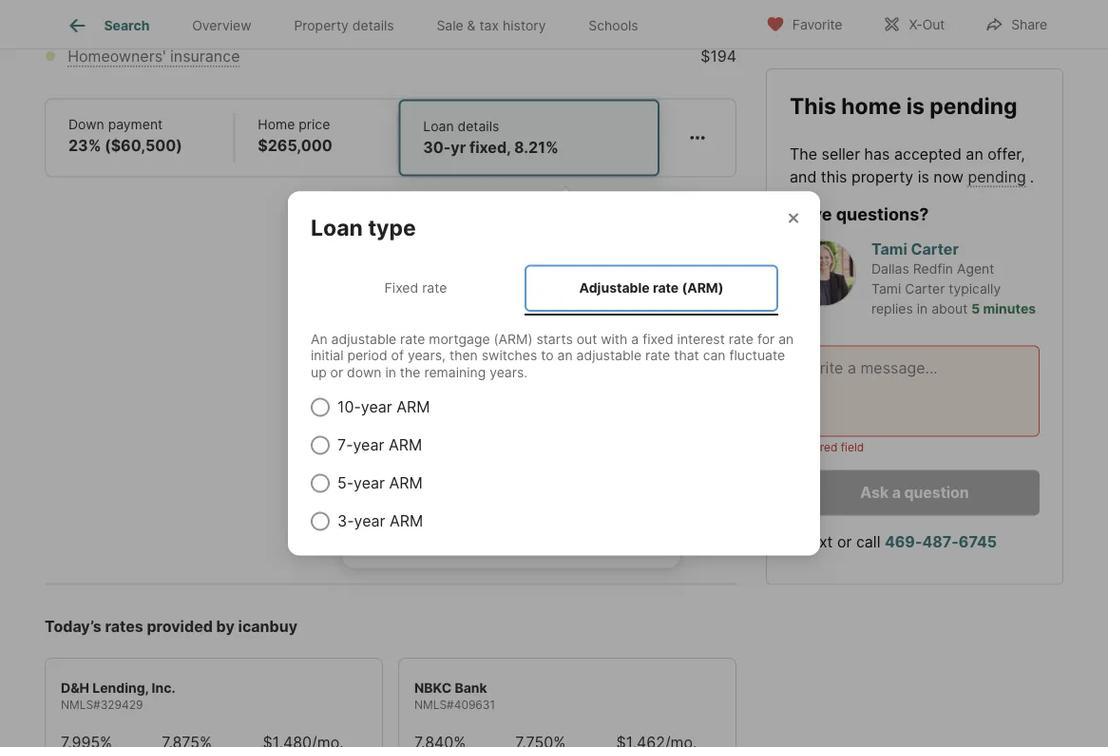 Task type: locate. For each thing, give the bounding box(es) containing it.
0 horizontal spatial or
[[331, 364, 343, 380]]

5-year ARM radio
[[311, 474, 330, 493]]

1 horizontal spatial property
[[294, 17, 349, 34]]

up
[[311, 364, 327, 380]]

1 horizontal spatial for
[[758, 331, 775, 347]]

pending
[[930, 92, 1018, 119], [968, 167, 1027, 186]]

469-
[[885, 533, 923, 551]]

rate down adjustable
[[597, 301, 618, 315]]

according
[[365, 301, 420, 315]]

agent
[[957, 261, 995, 277]]

none text field inside tooltip
[[381, 265, 642, 288]]

loan inside tooltip
[[365, 374, 401, 393]]

15-year fixed
[[392, 486, 486, 505]]

an
[[311, 331, 328, 347]]

a right with
[[632, 331, 639, 347]]

rates up then
[[463, 329, 491, 343]]

1 vertical spatial tab list
[[311, 261, 798, 316]]

adjustable down with
[[577, 348, 642, 364]]

inc.
[[152, 679, 176, 696]]

loan type dialog
[[288, 192, 821, 556]]

&
[[467, 17, 476, 34]]

arm for 7-year arm
[[389, 436, 422, 455]]

home
[[258, 116, 295, 133]]

fixed up the more loan types
[[451, 486, 486, 505]]

rates
[[463, 329, 491, 343], [105, 618, 143, 636]]

1 nmls# from the left
[[61, 697, 100, 711]]

in down of
[[385, 364, 396, 380]]

year down down
[[361, 398, 392, 416]]

fixed rate tab
[[330, 265, 502, 312]]

1 vertical spatial to
[[541, 348, 554, 364]]

pending down offer,
[[968, 167, 1027, 186]]

2 horizontal spatial an
[[966, 144, 984, 163]]

interest inside 'according to icanbuy, the average interest rate for a is 8.205 %. compare current rates'
[[553, 301, 594, 315]]

0 vertical spatial for
[[622, 301, 636, 315]]

have
[[790, 203, 832, 224]]

carter inside "tami carter typically replies in about"
[[905, 281, 946, 297]]

1 horizontal spatial the
[[485, 301, 503, 315]]

$265,000
[[258, 136, 333, 155]]

interest inside an adjustable rate mortgage (arm) starts out with a fixed interest rate for an initial period of years, then switches to an adjustable rate that can fluctuate up or down in the remaining years.
[[678, 331, 725, 347]]

(arm) up can
[[682, 280, 724, 296]]

share button
[[969, 4, 1064, 43]]

type
[[368, 214, 416, 241], [405, 374, 438, 393]]

0 vertical spatial tab list
[[45, 0, 675, 48]]

details inside the 'property details' tab
[[353, 17, 394, 34]]

history
[[503, 17, 546, 34]]

fixed
[[385, 280, 419, 296]]

the
[[485, 301, 503, 315], [400, 364, 421, 380]]

down payment 23% ($60,500)
[[68, 116, 182, 155]]

rate left the that
[[646, 348, 671, 364]]

in
[[917, 301, 928, 317], [385, 364, 396, 380]]

(arm) inside adjustable rate "tab"
[[682, 280, 724, 296]]

carter down redfin
[[905, 281, 946, 297]]

homeowners'
[[68, 47, 166, 66]]

0 horizontal spatial the
[[400, 364, 421, 380]]

year
[[361, 398, 392, 416], [418, 410, 449, 429], [353, 436, 385, 455], [417, 448, 449, 467], [354, 474, 385, 493], [415, 486, 446, 505], [354, 512, 386, 531]]

adjustable rate tab
[[525, 265, 779, 312]]

rate right adjustable
[[653, 280, 679, 296]]

0 horizontal spatial to
[[423, 301, 434, 315]]

details up 'fixed,'
[[458, 118, 500, 135]]

an left offer,
[[966, 144, 984, 163]]

fixed down 30-year fixed
[[453, 448, 488, 467]]

replies
[[872, 301, 914, 317]]

tax
[[480, 17, 499, 34]]

1 vertical spatial interest
[[678, 331, 725, 347]]

1 vertical spatial in
[[385, 364, 396, 380]]

in inside an adjustable rate mortgage (arm) starts out with a fixed interest rate for an initial period of years, then switches to an adjustable rate that can fluctuate up or down in the remaining years.
[[385, 364, 396, 380]]

1 vertical spatial carter
[[905, 281, 946, 297]]

loan type
[[311, 214, 416, 241], [365, 374, 438, 393]]

rate up icanbuy,
[[422, 280, 447, 296]]

year up 15-year fixed
[[417, 448, 449, 467]]

2 vertical spatial a
[[893, 483, 901, 502]]

nmls# down d&h
[[61, 697, 100, 711]]

0 vertical spatial to
[[423, 301, 434, 315]]

schools tab
[[568, 3, 660, 48]]

tami carter typically replies in about
[[872, 281, 1001, 317]]

is for a
[[516, 315, 525, 329]]

0 vertical spatial the
[[485, 301, 503, 315]]

interest
[[553, 301, 594, 315], [678, 331, 725, 347]]

type down years,
[[405, 374, 438, 393]]

1 horizontal spatial 30-
[[423, 138, 451, 157]]

x-
[[909, 17, 923, 33]]

0 horizontal spatial loan
[[311, 214, 363, 241]]

loan type up fixed
[[311, 214, 416, 241]]

the inside 'according to icanbuy, the average interest rate for a is 8.205 %. compare current rates'
[[485, 301, 503, 315]]

text
[[802, 533, 833, 551]]

is inside the seller has accepted an offer, and this property is now
[[918, 167, 930, 186]]

year for 7-
[[353, 436, 385, 455]]

year for 20-
[[417, 448, 449, 467]]

out
[[923, 17, 945, 33]]

0 horizontal spatial property
[[68, 9, 130, 28]]

or inside an adjustable rate mortgage (arm) starts out with a fixed interest rate for an initial period of years, then switches to an adjustable rate that can fluctuate up or down in the remaining years.
[[331, 364, 343, 380]]

1 vertical spatial rates
[[105, 618, 143, 636]]

tab list
[[45, 0, 675, 48], [311, 261, 798, 316]]

0 vertical spatial loan type
[[311, 214, 416, 241]]

for up the 'fluctuate'
[[758, 331, 775, 347]]

share
[[1012, 17, 1048, 33]]

offer,
[[988, 144, 1026, 163]]

0 vertical spatial or
[[331, 364, 343, 380]]

x-out
[[909, 17, 945, 33]]

interest up %.
[[553, 301, 594, 315]]

fluctuate
[[730, 348, 786, 364]]

0 vertical spatial interest
[[553, 301, 594, 315]]

tami for tami carter typically replies in about
[[872, 281, 902, 297]]

type inside tooltip
[[405, 374, 438, 393]]

tami up dallas in the right of the page
[[872, 240, 908, 258]]

1 horizontal spatial to
[[541, 348, 554, 364]]

switches
[[482, 348, 538, 364]]

1 horizontal spatial loan
[[365, 374, 401, 393]]

home
[[842, 92, 902, 119]]

year for 3-
[[354, 512, 386, 531]]

icanbuy,
[[437, 301, 482, 315]]

details
[[353, 17, 394, 34], [458, 118, 500, 135]]

0 vertical spatial carter
[[911, 240, 959, 258]]

30- right 30-year fixed option
[[392, 410, 418, 429]]

for inside 'according to icanbuy, the average interest rate for a is 8.205 %. compare current rates'
[[622, 301, 636, 315]]

carter
[[911, 240, 959, 258], [905, 281, 946, 297]]

1 horizontal spatial details
[[458, 118, 500, 135]]

0 vertical spatial 30-
[[423, 138, 451, 157]]

yr
[[451, 138, 466, 157]]

10-year ARM radio
[[311, 398, 330, 417]]

0 vertical spatial loan
[[423, 118, 454, 135]]

rates right "today's" at the left of page
[[105, 618, 143, 636]]

0 horizontal spatial interest
[[553, 301, 594, 315]]

year down 30-year fixed option
[[353, 436, 385, 455]]

1 horizontal spatial (arm)
[[682, 280, 724, 296]]

0 horizontal spatial for
[[622, 301, 636, 315]]

15-
[[392, 486, 415, 505]]

in left about
[[917, 301, 928, 317]]

years.
[[490, 364, 528, 380]]

carter for tami carter typically replies in about
[[905, 281, 946, 297]]

the down of
[[400, 364, 421, 380]]

fixed for 15-year fixed
[[451, 486, 486, 505]]

payment
[[108, 116, 163, 133]]

rates inside 'according to icanbuy, the average interest rate for a is 8.205 %. compare current rates'
[[463, 329, 491, 343]]

1 vertical spatial 30-
[[392, 410, 418, 429]]

fixed right with
[[643, 331, 674, 347]]

in inside "tami carter typically replies in about"
[[917, 301, 928, 317]]

loan details 30-yr fixed, 8.21%
[[423, 118, 559, 157]]

0 vertical spatial (arm)
[[682, 280, 724, 296]]

1 vertical spatial (arm)
[[494, 331, 533, 347]]

0 vertical spatial details
[[353, 17, 394, 34]]

an
[[966, 144, 984, 163], [779, 331, 794, 347], [558, 348, 573, 364]]

minutes
[[984, 301, 1037, 317]]

1 tami from the top
[[872, 240, 908, 258]]

year up "20-year fixed"
[[418, 410, 449, 429]]

5 minutes
[[972, 301, 1037, 317]]

fixed
[[643, 331, 674, 347], [453, 410, 489, 429], [453, 448, 488, 467], [451, 486, 486, 505]]

pending up offer,
[[930, 92, 1018, 119]]

rate up the 'fluctuate'
[[729, 331, 754, 347]]

tami
[[872, 240, 908, 258], [872, 281, 902, 297]]

2 vertical spatial is
[[516, 315, 525, 329]]

0 horizontal spatial rates
[[105, 618, 143, 636]]

%.
[[561, 315, 575, 329]]

0 horizontal spatial nmls#
[[61, 697, 100, 711]]

a inside an adjustable rate mortgage (arm) starts out with a fixed interest rate for an initial period of years, then switches to an adjustable rate that can fluctuate up or down in the remaining years.
[[632, 331, 639, 347]]

and
[[790, 167, 817, 186]]

arm for 10-year arm
[[397, 398, 430, 416]]

this
[[821, 167, 848, 186]]

3-year arm
[[338, 512, 423, 531]]

1 vertical spatial for
[[758, 331, 775, 347]]

questions?
[[836, 203, 929, 224]]

interest up can
[[678, 331, 725, 347]]

overview tab
[[171, 3, 273, 48]]

arm right 20-year fixed option
[[389, 436, 422, 455]]

1 horizontal spatial or
[[838, 533, 852, 551]]

arm for 3-year arm
[[390, 512, 423, 531]]

arm down 15-
[[390, 512, 423, 531]]

rate up years,
[[400, 331, 425, 347]]

details inside 'loan details 30-yr fixed, 8.21%'
[[458, 118, 500, 135]]

seller
[[822, 144, 861, 163]]

x-out button
[[867, 4, 962, 43]]

a
[[640, 301, 646, 315], [632, 331, 639, 347], [893, 483, 901, 502]]

to down fixed rate
[[423, 301, 434, 315]]

to down starts
[[541, 348, 554, 364]]

favorite
[[793, 17, 843, 33]]

tami inside tami carter dallas redfin agent
[[872, 240, 908, 258]]

1 vertical spatial is
[[918, 167, 930, 186]]

an down starts
[[558, 348, 573, 364]]

30- inside 'loan details 30-yr fixed, 8.21%'
[[423, 138, 451, 157]]

a for for
[[640, 301, 646, 315]]

insurance
[[170, 47, 240, 66]]

tab list inside the loan type dialog
[[311, 261, 798, 316]]

8.21%
[[514, 138, 559, 157]]

a inside 'according to icanbuy, the average interest rate for a is 8.205 %. compare current rates'
[[640, 301, 646, 315]]

0 vertical spatial tami
[[872, 240, 908, 258]]

is inside 'according to icanbuy, the average interest rate for a is 8.205 %. compare current rates'
[[516, 315, 525, 329]]

property details tab
[[273, 3, 416, 48]]

loan
[[423, 118, 454, 135], [311, 214, 363, 241], [365, 374, 401, 393]]

tooltip
[[342, 177, 1035, 568]]

fixed up "20-year fixed"
[[453, 410, 489, 429]]

dallas redfin agenttami carter image
[[790, 240, 857, 306]]

down
[[347, 364, 382, 380]]

this home is pending
[[790, 92, 1018, 119]]

30- inside tooltip
[[392, 410, 418, 429]]

year down 15-year fixed radio
[[354, 512, 386, 531]]

an up the 'fluctuate'
[[779, 331, 794, 347]]

or
[[331, 364, 343, 380], [838, 533, 852, 551]]

1 horizontal spatial rates
[[463, 329, 491, 343]]

1 vertical spatial the
[[400, 364, 421, 380]]

to
[[423, 301, 434, 315], [541, 348, 554, 364]]

30- left 'fixed,'
[[423, 138, 451, 157]]

a right ask in the right of the page
[[893, 483, 901, 502]]

(arm) up switches
[[494, 331, 533, 347]]

favorite button
[[750, 4, 859, 43]]

0 vertical spatial a
[[640, 301, 646, 315]]

5-
[[338, 474, 354, 493]]

is down average
[[516, 315, 525, 329]]

1 vertical spatial loan
[[311, 214, 363, 241]]

1 vertical spatial tami
[[872, 281, 902, 297]]

2 nmls# from the left
[[415, 697, 454, 711]]

an inside the seller has accepted an offer, and this property is now
[[966, 144, 984, 163]]

for inside an adjustable rate mortgage (arm) starts out with a fixed interest rate for an initial period of years, then switches to an adjustable rate that can fluctuate up or down in the remaining years.
[[758, 331, 775, 347]]

1 horizontal spatial nmls#
[[415, 697, 454, 711]]

carter up redfin
[[911, 240, 959, 258]]

type up fixed
[[368, 214, 416, 241]]

carter inside tami carter dallas redfin agent
[[911, 240, 959, 258]]

arm down 20-
[[389, 474, 423, 493]]

year down "20-year fixed"
[[415, 486, 446, 505]]

329429
[[100, 697, 143, 711]]

typically
[[949, 281, 1001, 297]]

1 vertical spatial loan type
[[365, 374, 438, 393]]

loan inside 'loan details 30-yr fixed, 8.21%'
[[423, 118, 454, 135]]

1 vertical spatial details
[[458, 118, 500, 135]]

1 horizontal spatial in
[[917, 301, 928, 317]]

the seller has accepted an offer, and this property is now
[[790, 144, 1026, 186]]

a down "adjustable rate (arm)"
[[640, 301, 646, 315]]

out
[[577, 331, 597, 347]]

year for 10-
[[361, 398, 392, 416]]

today's
[[45, 618, 102, 636]]

0 horizontal spatial (arm)
[[494, 331, 533, 347]]

0 vertical spatial rates
[[463, 329, 491, 343]]

loan up yr
[[423, 118, 454, 135]]

0 horizontal spatial an
[[558, 348, 573, 364]]

tooltip containing interest rate
[[342, 177, 1035, 568]]

1 horizontal spatial interest
[[678, 331, 725, 347]]

0 vertical spatial type
[[368, 214, 416, 241]]

arm right 30-year fixed option
[[397, 398, 430, 416]]

nmls# down nbkc
[[415, 697, 454, 711]]

469-487-6745 link
[[885, 533, 998, 551]]

loan left the interest
[[311, 214, 363, 241]]

details left sale
[[353, 17, 394, 34]]

arm
[[397, 398, 430, 416], [389, 436, 422, 455], [389, 474, 423, 493], [390, 512, 423, 531]]

2 tami from the top
[[872, 281, 902, 297]]

is down accepted
[[918, 167, 930, 186]]

or left call
[[838, 533, 852, 551]]

0 horizontal spatial details
[[353, 17, 394, 34]]

for down adjustable
[[622, 301, 636, 315]]

loan up 10-year arm
[[365, 374, 401, 393]]

2 horizontal spatial loan
[[423, 118, 454, 135]]

remaining
[[425, 364, 486, 380]]

1 vertical spatial type
[[405, 374, 438, 393]]

loan type down of
[[365, 374, 438, 393]]

rate inside 'according to icanbuy, the average interest rate for a is 8.205 %. compare current rates'
[[597, 301, 618, 315]]

property inside tab
[[294, 17, 349, 34]]

or right up
[[331, 364, 343, 380]]

is right home
[[907, 92, 925, 119]]

adjustable up period
[[331, 331, 397, 347]]

year for 30-
[[418, 410, 449, 429]]

0 vertical spatial in
[[917, 301, 928, 317]]

tab list containing fixed rate
[[311, 261, 798, 316]]

2 vertical spatial loan
[[365, 374, 401, 393]]

0 horizontal spatial in
[[385, 364, 396, 380]]

year down 20-year fixed option
[[354, 474, 385, 493]]

the left average
[[485, 301, 503, 315]]

7-year ARM radio
[[311, 436, 330, 455]]

provided
[[147, 618, 213, 636]]

1 vertical spatial a
[[632, 331, 639, 347]]

tami inside "tami carter typically replies in about"
[[872, 281, 902, 297]]

None text field
[[381, 265, 642, 288]]

0 horizontal spatial 30-
[[392, 410, 418, 429]]

tami down dallas in the right of the page
[[872, 281, 902, 297]]



Task type: describe. For each thing, give the bounding box(es) containing it.
redfin
[[914, 261, 954, 277]]

bank
[[455, 679, 487, 696]]

5-year arm
[[338, 474, 423, 493]]

6745
[[959, 533, 998, 551]]

lending,
[[93, 679, 149, 696]]

fixed for 30-year fixed
[[453, 410, 489, 429]]

about
[[932, 301, 968, 317]]

3-
[[338, 512, 354, 531]]

nmls# inside d&h lending, inc. nmls# 329429
[[61, 697, 100, 711]]

search
[[104, 17, 150, 34]]

1 horizontal spatial adjustable
[[577, 348, 642, 364]]

current
[[419, 329, 460, 343]]

home price $265,000
[[258, 116, 333, 155]]

1 vertical spatial or
[[838, 533, 852, 551]]

the
[[790, 144, 818, 163]]

d&h lending, inc. nmls# 329429
[[61, 679, 176, 711]]

nbkc
[[415, 679, 452, 696]]

price
[[299, 116, 330, 133]]

0 vertical spatial is
[[907, 92, 925, 119]]

(arm) inside an adjustable rate mortgage (arm) starts out with a fixed interest rate for an initial period of years, then switches to an adjustable rate that can fluctuate up or down in the remaining years.
[[494, 331, 533, 347]]

the inside an adjustable rate mortgage (arm) starts out with a fixed interest rate for an initial period of years, then switches to an adjustable rate that can fluctuate up or down in the remaining years.
[[400, 364, 421, 380]]

ask a question
[[861, 483, 970, 502]]

rate right the interest
[[427, 219, 456, 238]]

sale & tax history tab
[[416, 3, 568, 48]]

loan
[[437, 524, 469, 543]]

year for 15-
[[415, 486, 446, 505]]

ask a question button
[[790, 470, 1040, 516]]

1 horizontal spatial an
[[779, 331, 794, 347]]

5
[[972, 301, 981, 317]]

30-year fixed
[[392, 410, 489, 429]]

that
[[674, 348, 700, 364]]

years,
[[408, 348, 446, 364]]

period
[[347, 348, 388, 364]]

text or call 469-487-6745
[[802, 533, 998, 551]]

rate inside "tab"
[[653, 280, 679, 296]]

overview
[[192, 17, 252, 34]]

d&h
[[61, 679, 89, 696]]

20-year fixed
[[392, 448, 488, 467]]

0 horizontal spatial adjustable
[[331, 331, 397, 347]]

($60,500)
[[105, 136, 182, 155]]

average
[[506, 301, 550, 315]]

Write a message... text field
[[806, 357, 1024, 425]]

$194
[[701, 47, 737, 66]]

adjustable
[[580, 280, 650, 296]]

487-
[[923, 533, 959, 551]]

icanbuy
[[238, 618, 298, 636]]

schools
[[589, 17, 639, 34]]

.
[[1031, 167, 1035, 186]]

20-year fixed radio
[[365, 448, 384, 467]]

loan inside dialog
[[311, 214, 363, 241]]

10-year arm
[[338, 398, 430, 416]]

property for property details
[[294, 17, 349, 34]]

409631
[[454, 697, 495, 711]]

call
[[857, 533, 881, 551]]

fixed for 20-year fixed
[[453, 448, 488, 467]]

accepted
[[895, 144, 962, 163]]

loan type inside dialog
[[311, 214, 416, 241]]

an adjustable rate mortgage (arm) starts out with a fixed interest rate for an initial period of years, then switches to an adjustable rate that can fluctuate up or down in the remaining years.
[[311, 331, 794, 380]]

to inside 'according to icanbuy, the average interest rate for a is 8.205 %. compare current rates'
[[423, 301, 434, 315]]

rate inside 'tab'
[[422, 280, 447, 296]]

property
[[852, 167, 914, 186]]

loan type element
[[311, 192, 439, 242]]

then
[[450, 348, 478, 364]]

sale
[[437, 17, 464, 34]]

according to icanbuy, the average interest rate for a is 8.205 %. compare current rates
[[365, 301, 646, 343]]

is for property
[[918, 167, 930, 186]]

23%
[[68, 136, 101, 155]]

search link
[[66, 14, 150, 37]]

down
[[68, 116, 104, 133]]

a for with
[[632, 331, 639, 347]]

year for 5-
[[354, 474, 385, 493]]

a inside button
[[893, 483, 901, 502]]

has
[[865, 144, 890, 163]]

property for property taxes
[[68, 9, 130, 28]]

with
[[601, 331, 628, 347]]

details for loan details 30-yr fixed, 8.21%
[[458, 118, 500, 135]]

3-year ARM radio
[[311, 512, 330, 531]]

tami carter dallas redfin agent
[[872, 240, 995, 277]]

more
[[396, 524, 434, 543]]

dallas
[[872, 261, 910, 277]]

homeowners' insurance link
[[68, 47, 240, 66]]

can
[[703, 348, 726, 364]]

property taxes
[[68, 9, 173, 28]]

field
[[841, 440, 865, 454]]

0 vertical spatial pending
[[930, 92, 1018, 119]]

fixed rate
[[385, 280, 447, 296]]

required field
[[790, 440, 865, 454]]

details for property details
[[353, 17, 394, 34]]

fixed inside an adjustable rate mortgage (arm) starts out with a fixed interest rate for an initial period of years, then switches to an adjustable rate that can fluctuate up or down in the remaining years.
[[643, 331, 674, 347]]

1 vertical spatial pending
[[968, 167, 1027, 186]]

compare
[[365, 329, 416, 343]]

carter for tami carter dallas redfin agent
[[911, 240, 959, 258]]

have questions?
[[790, 203, 929, 224]]

pending link
[[968, 167, 1027, 186]]

fixed,
[[470, 138, 511, 157]]

type inside dialog
[[368, 214, 416, 241]]

tab list containing search
[[45, 0, 675, 48]]

nmls# inside nbkc bank nmls# 409631
[[415, 697, 454, 711]]

7-
[[338, 436, 353, 455]]

tami for tami carter dallas redfin agent
[[872, 240, 908, 258]]

today's rates provided by icanbuy
[[45, 618, 298, 636]]

now
[[934, 167, 964, 186]]

property taxes link
[[68, 9, 173, 28]]

10-
[[338, 398, 361, 416]]

30-year fixed radio
[[365, 410, 384, 429]]

7-year arm
[[338, 436, 422, 455]]

arm for 5-year arm
[[389, 474, 423, 493]]

of
[[391, 348, 404, 364]]

15-year fixed radio
[[365, 486, 384, 505]]

ask
[[861, 483, 889, 502]]

loan type inside tooltip
[[365, 374, 438, 393]]

to inside an adjustable rate mortgage (arm) starts out with a fixed interest rate for an initial period of years, then switches to an adjustable rate that can fluctuate up or down in the remaining years.
[[541, 348, 554, 364]]

required
[[790, 440, 838, 454]]

question
[[905, 483, 970, 502]]



Task type: vqa. For each thing, say whether or not it's contained in the screenshot.
field
yes



